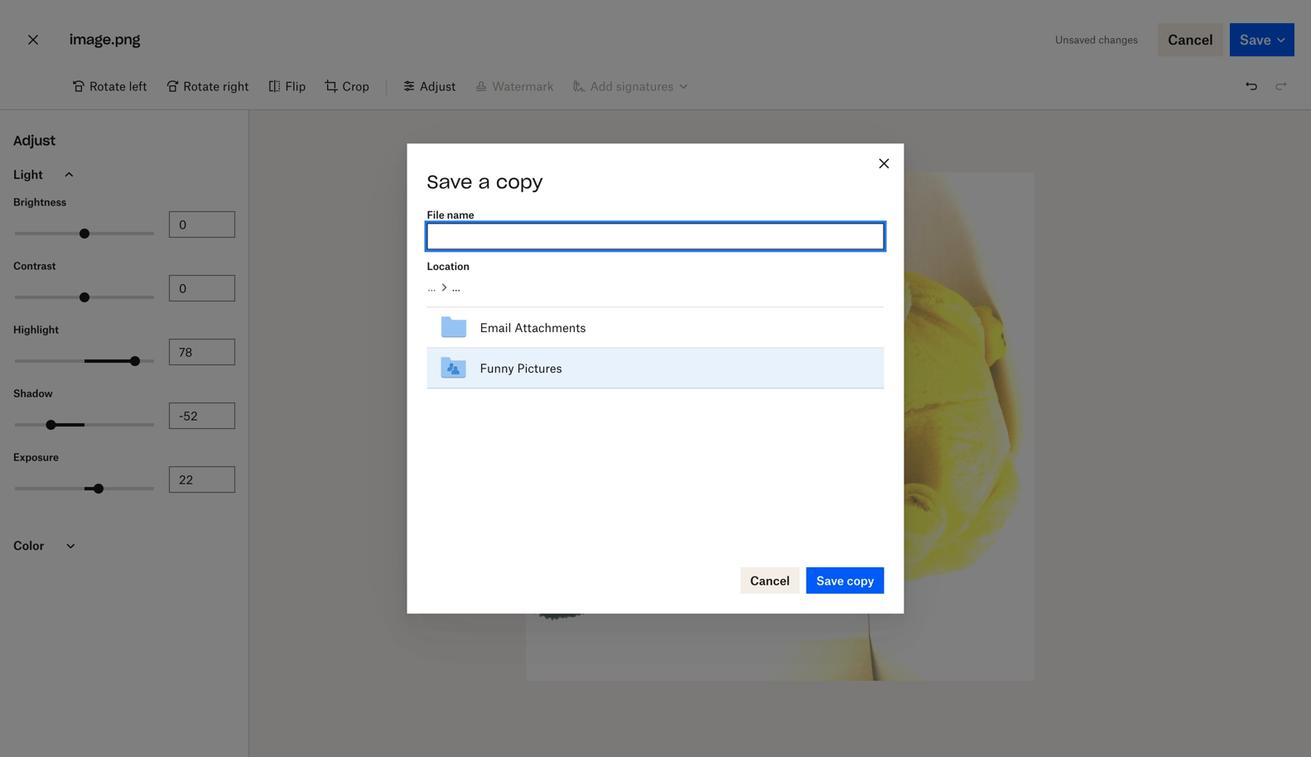 Task type: vqa. For each thing, say whether or not it's contained in the screenshot.
topmost copy
yes



Task type: locate. For each thing, give the bounding box(es) containing it.
Highlight number field
[[179, 343, 225, 361]]

…
[[428, 281, 436, 294], [452, 281, 460, 294]]

1 … from the left
[[428, 281, 436, 294]]

copy inside 'button'
[[847, 574, 875, 588]]

save
[[427, 170, 473, 193], [817, 574, 844, 588]]

funny pictures
[[480, 361, 562, 375]]

0 horizontal spatial copy
[[496, 170, 543, 193]]

changes
[[1099, 34, 1139, 46]]

list box containing email attachments
[[427, 308, 885, 547]]

email
[[480, 321, 512, 335]]

unsaved changes
[[1056, 34, 1139, 46]]

0 vertical spatial save
[[427, 170, 473, 193]]

0 horizontal spatial save
[[427, 170, 473, 193]]

1 horizontal spatial …
[[452, 281, 460, 294]]

adjust
[[13, 132, 56, 149]]

shadow
[[13, 387, 53, 400]]

exposure
[[13, 451, 59, 464]]

0 vertical spatial copy
[[496, 170, 543, 193]]

0 horizontal spatial …
[[428, 281, 436, 294]]

email attachments option
[[427, 308, 885, 348]]

file
[[427, 209, 445, 221]]

list box
[[427, 308, 885, 547]]

save up file name
[[427, 170, 473, 193]]

save right cancel
[[817, 574, 844, 588]]

Brightness range field
[[15, 232, 154, 235]]

light button
[[0, 155, 249, 194]]

1 horizontal spatial copy
[[847, 574, 875, 588]]

copy
[[496, 170, 543, 193], [847, 574, 875, 588]]

file name
[[427, 209, 474, 221]]

1 vertical spatial save
[[817, 574, 844, 588]]

highlight
[[13, 324, 59, 336]]

light
[[13, 167, 43, 181]]

Highlight range field
[[15, 360, 154, 363]]

attachments
[[515, 321, 586, 335]]

save inside 'button'
[[817, 574, 844, 588]]

Shadow range field
[[15, 423, 154, 427]]

brightness
[[13, 196, 66, 208]]

email attachments
[[480, 321, 586, 335]]

name
[[447, 209, 474, 221]]

1 vertical spatial copy
[[847, 574, 875, 588]]

Shadow number field
[[179, 407, 225, 425]]

1 horizontal spatial save
[[817, 574, 844, 588]]

contrast
[[13, 260, 56, 272]]

unsaved
[[1056, 34, 1096, 46]]

save copy button
[[807, 567, 885, 594]]



Task type: describe. For each thing, give the bounding box(es) containing it.
folder hierarchy navigation
[[428, 279, 460, 296]]

save a copy dialog
[[407, 144, 904, 614]]

cancel button
[[741, 567, 800, 594]]

cancel
[[751, 574, 790, 588]]

image.png
[[70, 31, 140, 48]]

close image
[[23, 27, 43, 53]]

Exposure number field
[[179, 471, 225, 489]]

Exposure range field
[[15, 487, 154, 491]]

save for save a copy
[[427, 170, 473, 193]]

Contrast number field
[[179, 279, 225, 297]]

Contrast range field
[[15, 296, 154, 299]]

list box inside the save a copy dialog
[[427, 308, 885, 547]]

2 … from the left
[[452, 281, 460, 294]]

Brightness number field
[[179, 215, 225, 234]]

save a copy
[[427, 170, 543, 193]]

pictures
[[517, 361, 562, 375]]

location
[[427, 260, 470, 272]]

… link
[[428, 279, 436, 296]]

funny
[[480, 361, 514, 375]]

a
[[479, 170, 490, 193]]

save for save copy
[[817, 574, 844, 588]]

funny pictures (selected) option
[[427, 348, 885, 389]]

save copy
[[817, 574, 875, 588]]



